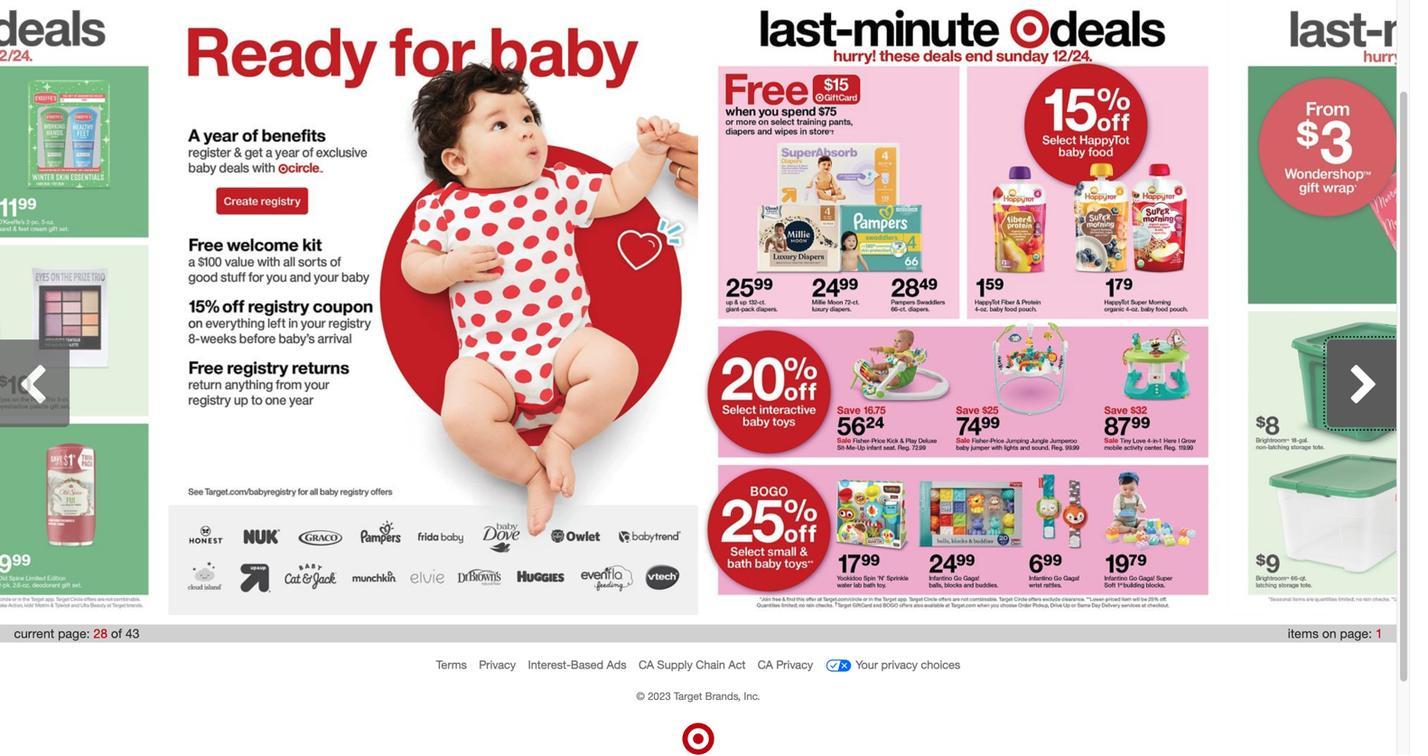 Task type: locate. For each thing, give the bounding box(es) containing it.
page 28 image
[[168, 0, 699, 615]]

your privacy choices link
[[826, 653, 961, 680]]

your
[[856, 658, 879, 672]]

ca left supply
[[639, 658, 654, 672]]

privacy link
[[479, 658, 516, 672]]

page 30 image
[[1229, 0, 1411, 615]]

ca privacy link
[[758, 658, 814, 672]]

1 ca from the left
[[639, 658, 654, 672]]

0 horizontal spatial privacy
[[479, 658, 516, 672]]

inc.
[[744, 690, 761, 703]]

1 horizontal spatial ca
[[758, 658, 774, 672]]

choices
[[921, 658, 961, 672]]

privacy
[[479, 658, 516, 672], [777, 658, 814, 672]]

1 horizontal spatial privacy
[[777, 658, 814, 672]]

ca
[[639, 658, 654, 672], [758, 658, 774, 672]]

page: left 28
[[58, 626, 90, 642]]

interest-
[[528, 658, 571, 672]]

items
[[1289, 626, 1320, 642]]

©
[[637, 690, 645, 703]]

page 29 image
[[699, 0, 1229, 615]]

2023
[[648, 690, 671, 703]]

2 ca from the left
[[758, 658, 774, 672]]

items on page: 1
[[1289, 626, 1383, 642]]

interest-based ads
[[528, 658, 627, 672]]

ca supply chain act
[[639, 658, 746, 672]]

1 horizontal spatial page:
[[1341, 626, 1373, 642]]

terms
[[436, 658, 467, 672]]

1
[[1376, 626, 1383, 642]]

supply
[[658, 658, 693, 672]]

privacy right the terms
[[479, 658, 516, 672]]

0 horizontal spatial page:
[[58, 626, 90, 642]]

ca supply chain act link
[[639, 658, 746, 672]]

ca right act at the bottom right of page
[[758, 658, 774, 672]]

chain
[[696, 658, 726, 672]]

2 privacy from the left
[[777, 658, 814, 672]]

privacy left ccpa image
[[777, 658, 814, 672]]

page:
[[58, 626, 90, 642], [1341, 626, 1373, 642]]

page: left '1'
[[1341, 626, 1373, 642]]

0 horizontal spatial ca
[[639, 658, 654, 672]]

interest-based ads link
[[528, 658, 627, 672]]

1 page: from the left
[[58, 626, 90, 642]]



Task type: describe. For each thing, give the bounding box(es) containing it.
based
[[571, 658, 604, 672]]

on
[[1323, 626, 1337, 642]]

your privacy choices
[[856, 658, 961, 672]]

of
[[111, 626, 122, 642]]

1 privacy from the left
[[479, 658, 516, 672]]

target
[[674, 690, 703, 703]]

ca privacy
[[758, 658, 814, 672]]

current page: 28 of 43
[[14, 626, 140, 642]]

43
[[126, 626, 140, 642]]

terms link
[[436, 658, 467, 672]]

© 2023 target brands, inc.
[[637, 690, 761, 703]]

page 27 image
[[0, 0, 168, 615]]

privacy
[[882, 658, 918, 672]]

current
[[14, 626, 54, 642]]

act
[[729, 658, 746, 672]]

ads
[[607, 658, 627, 672]]

ccpa image
[[826, 653, 853, 680]]

ca for ca privacy
[[758, 658, 774, 672]]

brands,
[[706, 690, 741, 703]]

28
[[93, 626, 108, 642]]

2 page: from the left
[[1341, 626, 1373, 642]]

ca for ca supply chain act
[[639, 658, 654, 672]]



Task type: vqa. For each thing, say whether or not it's contained in the screenshot.
"page 20" image
no



